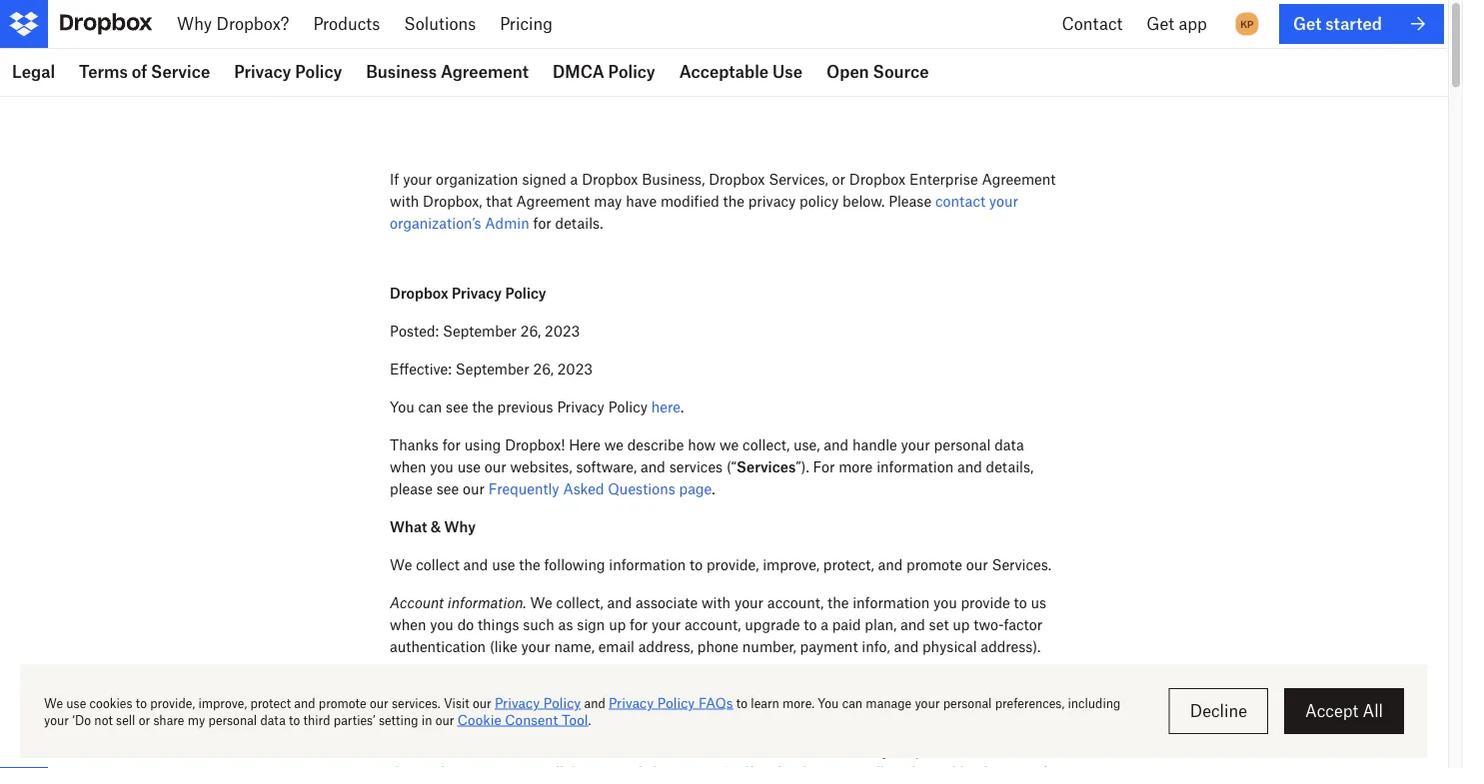 Task type: locate. For each thing, give the bounding box(es) containing it.
26, for posted: september 26, 2023
[[521, 322, 541, 339]]

payment
[[800, 638, 858, 655]]

see right can
[[446, 398, 468, 415]]

2 horizontal spatial we
[[789, 720, 808, 737]]

with down store
[[915, 698, 944, 715]]

1 vertical spatial 26,
[[533, 360, 554, 377]]

0 vertical spatial your
[[751, 698, 782, 715]]

transmit
[[939, 720, 995, 737]]

and
[[824, 436, 849, 453], [641, 458, 665, 475], [957, 458, 982, 475], [463, 556, 488, 573], [878, 556, 903, 573], [607, 594, 632, 611], [900, 616, 925, 633], [894, 638, 919, 655], [718, 676, 743, 693], [673, 698, 698, 715], [996, 698, 1021, 715], [548, 720, 573, 737], [911, 720, 936, 737]]

as up messages,
[[640, 676, 655, 693]]

see right please
[[436, 480, 459, 497]]

the inside 'we collect, and associate with your account, the information you provide to us when you do things such as sign up for your account, upgrade to a paid plan, and set up two-factor authentication (like your name, email address, phone number, payment info, and physical address).'
[[828, 594, 849, 611]]

1 vertical spatial with
[[702, 594, 731, 611]]

collect, inside 'we collect, and associate with your account, the information you provide to us when you do things such as sign up for your account, upgrade to a paid plan, and set up two-factor authentication (like your name, email address, phone number, payment info, and physical address).'
[[556, 594, 603, 611]]

for left using
[[442, 436, 461, 453]]

your
[[751, 698, 782, 715], [999, 720, 1029, 737]]

your down work
[[999, 720, 1029, 737]]

posted:
[[390, 322, 439, 339]]

related right this
[[692, 742, 738, 759]]

0 vertical spatial we
[[390, 556, 412, 573]]

we up such
[[530, 594, 552, 611]]

privacy up posted: september 26, 2023
[[452, 284, 502, 301]]

1 vertical spatial your
[[999, 720, 1029, 737]]

to left provide,
[[690, 556, 703, 573]]

details,
[[986, 458, 1034, 475]]

up right set
[[953, 616, 970, 633]]

please
[[390, 480, 433, 497]]

0 vertical spatial september
[[443, 322, 517, 339]]

we for collect
[[390, 556, 412, 573]]

you up collaborate
[[888, 676, 911, 693]]

0 horizontal spatial privacy
[[234, 62, 291, 81]]

("
[[726, 458, 737, 475], [741, 698, 751, 715]]

information down handle
[[877, 458, 954, 475]]

0 horizontal spatial a
[[570, 170, 578, 187]]

a left simple
[[659, 676, 667, 693]]

our inside thanks for using dropbox! here we describe how we collect, use, and handle your personal data when you use our websites, software, and services ("
[[485, 458, 506, 475]]

&
[[430, 518, 441, 535]]

with down we collect and use the following information to provide, improve, protect, and promote our services.
[[702, 594, 731, 611]]

0 horizontal spatial with
[[390, 192, 419, 209]]

2 horizontal spatial a
[[821, 616, 828, 633]]

0 vertical spatial privacy
[[234, 62, 291, 81]]

dmca policy link
[[541, 48, 667, 96]]

the left following
[[519, 556, 540, 573]]

september up the "effective: september 26, 2023"
[[443, 322, 517, 339]]

0 vertical spatial 26,
[[521, 322, 541, 339]]

collect, inside thanks for using dropbox! here we describe how we collect, use, and handle your personal data when you use our websites, software, and services ("
[[743, 436, 790, 453]]

organization's
[[390, 214, 481, 231]]

0 horizontal spatial up
[[609, 616, 626, 633]]

and up profile
[[911, 720, 936, 737]]

a left paid
[[821, 616, 828, 633]]

our
[[485, 458, 506, 475], [463, 480, 485, 497], [966, 556, 988, 573]]

a inside 'we collect, and associate with your account, the information you provide to us when you do things such as sign up for your account, upgrade to a paid plan, and set up two-factor authentication (like your name, email address, phone number, payment info, and physical address).'
[[821, 616, 828, 633]]

. up describe
[[681, 398, 684, 415]]

using
[[464, 436, 501, 453]]

address).
[[981, 638, 1041, 655]]

business agreement link
[[354, 48, 541, 96]]

questions
[[608, 480, 675, 497]]

information down possible,
[[742, 742, 819, 759]]

thanks for using dropbox! here we describe how we collect, use, and handle your personal data when you use our websites, software, and services ("
[[390, 436, 1024, 475]]

your right handle
[[901, 436, 930, 453]]

personalized
[[747, 676, 831, 693]]

our
[[462, 676, 487, 693]]

for up email in the bottom left of the page
[[630, 616, 648, 633]]

collect
[[416, 556, 460, 573]]

way
[[835, 676, 862, 693]]

why
[[177, 14, 212, 33], [444, 518, 476, 535]]

2 horizontal spatial with
[[915, 698, 944, 715]]

0 vertical spatial when
[[390, 458, 426, 475]]

dropbox!
[[505, 436, 565, 453]]

1 horizontal spatial your
[[999, 720, 1029, 737]]

account,
[[767, 594, 824, 611], [685, 616, 741, 633]]

and down personal
[[957, 458, 982, 475]]

get for get started
[[1293, 14, 1322, 33]]

0 vertical spatial why
[[177, 14, 212, 33]]

when up please
[[390, 458, 426, 475]]

as
[[558, 616, 573, 633], [640, 676, 655, 693], [427, 742, 442, 759], [477, 742, 491, 759]]

0 horizontal spatial your
[[751, 698, 782, 715]]

26, for effective: september 26, 2023
[[533, 360, 554, 377]]

as up name, in the bottom left of the page
[[558, 616, 573, 633]]

your inside if your organization signed a dropbox business, dropbox services, or dropbox enterprise agreement with dropbox, that agreement may have modified the privacy policy below. please
[[403, 170, 432, 187]]

you inside thanks for using dropbox! here we describe how we collect, use, and handle your personal data when you use our websites, software, and services ("
[[430, 458, 454, 475]]

effective: september 26, 2023
[[390, 360, 593, 377]]

privacy up here
[[557, 398, 604, 415]]

with inside "), collaborate with others, and work across multiple devices and services. to make that possible, we store, process, and transmit your stuff as well as information related to it. this related information includes your
[[915, 698, 944, 715]]

1 vertical spatial september
[[455, 360, 529, 377]]

we collect and use the following information to provide, improve, protect, and promote our services.
[[390, 556, 1052, 573]]

admin
[[485, 214, 529, 231]]

personal
[[934, 436, 991, 453]]

to left it.
[[626, 742, 639, 759]]

collect, up sign
[[556, 594, 603, 611]]

we right how
[[720, 436, 739, 453]]

for up collaborate
[[865, 676, 884, 693]]

1 horizontal spatial that
[[697, 720, 724, 737]]

products button
[[301, 0, 392, 48]]

websites,
[[510, 458, 572, 475]]

related down services.
[[576, 742, 622, 759]]

business,
[[642, 170, 705, 187]]

a right signed at the left top of page
[[570, 170, 578, 187]]

0 horizontal spatial we
[[390, 556, 412, 573]]

1 horizontal spatial related
[[692, 742, 738, 759]]

with inside if your organization signed a dropbox business, dropbox services, or dropbox enterprise agreement with dropbox, that agreement may have modified the privacy policy below. please
[[390, 192, 419, 209]]

account, up phone
[[685, 616, 741, 633]]

2 vertical spatial a
[[659, 676, 667, 693]]

can
[[418, 398, 442, 415]]

agreement down signed at the left top of page
[[516, 192, 590, 209]]

0 horizontal spatial .
[[681, 398, 684, 415]]

stuff inside "), collaborate with others, and work across multiple devices and services. to make that possible, we store, process, and transmit your stuff as well as information related to it. this related information includes your
[[390, 742, 423, 759]]

physical
[[922, 638, 977, 655]]

the left privacy
[[723, 192, 744, 209]]

the up using
[[472, 398, 493, 415]]

to inside "), collaborate with others, and work across multiple devices and services. to make that possible, we store, process, and transmit your stuff as well as information related to it. this related information includes your
[[626, 742, 639, 759]]

your inside thanks for using dropbox! here we describe how we collect, use, and handle your personal data when you use our websites, software, and services ("
[[901, 436, 930, 453]]

your right if
[[403, 170, 432, 187]]

get left started
[[1293, 14, 1322, 33]]

why right &
[[444, 518, 476, 535]]

0 horizontal spatial stuff
[[390, 742, 423, 759]]

see inside "). for more information and details, please see our
[[436, 480, 459, 497]]

agreement down pricing link
[[441, 62, 529, 81]]

and up email in the bottom left of the page
[[607, 594, 632, 611]]

stuff down the personalized
[[786, 698, 820, 715]]

1 vertical spatial a
[[821, 616, 828, 633]]

1 horizontal spatial stuff
[[786, 698, 820, 715]]

we inside 'we collect, and associate with your account, the information you provide to us when you do things such as sign up for your account, upgrade to a paid plan, and set up two-factor authentication (like your name, email address, phone number, payment info, and physical address).'
[[530, 594, 552, 611]]

2023 for effective: september 26, 2023
[[557, 360, 593, 377]]

1 vertical spatial why
[[444, 518, 476, 535]]

we up software,
[[604, 436, 624, 453]]

what & why
[[390, 518, 476, 535]]

services up photos,
[[491, 676, 547, 693]]

2 when from the top
[[390, 616, 426, 633]]

a
[[570, 170, 578, 187], [821, 616, 828, 633], [659, 676, 667, 693]]

that inside if your organization signed a dropbox business, dropbox services, or dropbox enterprise agreement with dropbox, that agreement may have modified the privacy policy below. please
[[486, 192, 512, 209]]

it.
[[643, 742, 656, 759]]

handle
[[852, 436, 897, 453]]

profile information link
[[915, 742, 1038, 759]]

you
[[430, 458, 454, 475], [933, 594, 957, 611], [430, 616, 454, 633], [888, 676, 911, 693]]

frequently
[[489, 480, 559, 497]]

1 vertical spatial privacy
[[452, 284, 502, 301]]

0 horizontal spatial use
[[457, 458, 481, 475]]

we collect, and associate with your account, the information you provide to us when you do things such as sign up for your account, upgrade to a paid plan, and set up two-factor authentication (like your name, email address, phone number, payment info, and physical address).
[[390, 594, 1046, 655]]

1 vertical spatial we
[[530, 594, 552, 611]]

dmca policy
[[553, 62, 655, 81]]

0 horizontal spatial services
[[491, 676, 547, 693]]

your up possible,
[[751, 698, 782, 715]]

info,
[[862, 638, 890, 655]]

0 vertical spatial agreement
[[441, 62, 529, 81]]

information inside 'we collect, and associate with your account, the information you provide to us when you do things such as sign up for your account, upgrade to a paid plan, and set up two-factor authentication (like your name, email address, phone number, payment info, and physical address).'
[[853, 594, 930, 611]]

details.
[[555, 214, 603, 231]]

services
[[737, 458, 796, 475], [491, 676, 547, 693]]

0 horizontal spatial why
[[177, 14, 212, 33]]

1 horizontal spatial use
[[492, 556, 515, 573]]

for details.
[[529, 214, 603, 231]]

policy
[[295, 62, 342, 81], [608, 62, 655, 81], [505, 284, 546, 301], [608, 398, 648, 415]]

2 vertical spatial privacy
[[557, 398, 604, 415]]

stuff down across
[[390, 742, 423, 759]]

0 vertical spatial services
[[737, 458, 796, 475]]

your down process, at the bottom right
[[882, 742, 911, 759]]

1 horizontal spatial a
[[659, 676, 667, 693]]

. down services
[[712, 480, 715, 497]]

to left store
[[915, 676, 928, 693]]

your up upgrade
[[734, 594, 764, 611]]

0 vertical spatial our
[[485, 458, 506, 475]]

1 horizontal spatial get
[[1293, 14, 1322, 33]]

get left app
[[1147, 14, 1174, 33]]

and right info,
[[894, 638, 919, 655]]

so
[[702, 698, 717, 715]]

stuff
[[786, 698, 820, 715], [390, 742, 423, 759]]

1 horizontal spatial collect,
[[743, 436, 790, 453]]

1 vertical spatial our
[[463, 480, 485, 497]]

1 horizontal spatial with
[[702, 594, 731, 611]]

the
[[723, 192, 744, 209], [472, 398, 493, 415], [519, 556, 540, 573], [828, 594, 849, 611]]

1 vertical spatial stuff
[[390, 742, 423, 759]]

modified
[[661, 192, 719, 209]]

to left us
[[1014, 594, 1027, 611]]

1 vertical spatial see
[[436, 480, 459, 497]]

1 vertical spatial .
[[712, 480, 715, 497]]

for inside 'we collect, and associate with your account, the information you provide to us when you do things such as sign up for your account, upgrade to a paid plan, and set up two-factor authentication (like your name, email address, phone number, payment info, and physical address).'
[[630, 616, 648, 633]]

privacy
[[748, 192, 796, 209]]

0 horizontal spatial ("
[[726, 458, 737, 475]]

signed
[[522, 170, 566, 187]]

the up paid
[[828, 594, 849, 611]]

for
[[813, 458, 835, 475]]

policy down products 'dropdown button'
[[295, 62, 342, 81]]

comments,
[[523, 698, 597, 715]]

our inside "). for more information and details, please see our
[[463, 480, 485, 497]]

provide,
[[707, 556, 759, 573]]

your up others,
[[969, 676, 998, 693]]

(" right services
[[726, 458, 737, 475]]

1 horizontal spatial account,
[[767, 594, 824, 611]]

services.
[[992, 556, 1052, 573]]

privacy down 'dropbox?'
[[234, 62, 291, 81]]

1 vertical spatial account,
[[685, 616, 741, 633]]

legal link
[[0, 48, 67, 96]]

services,
[[769, 170, 828, 187]]

information inside "). for more information and details, please see our
[[877, 458, 954, 475]]

related
[[576, 742, 622, 759], [692, 742, 738, 759]]

you up 'authentication'
[[430, 616, 454, 633]]

account, up upgrade
[[767, 594, 824, 611]]

2 vertical spatial with
[[915, 698, 944, 715]]

0 vertical spatial 2023
[[545, 322, 580, 339]]

0 horizontal spatial collect,
[[556, 594, 603, 611]]

that down so
[[697, 720, 724, 737]]

1 vertical spatial when
[[390, 616, 426, 633]]

a inside our services are designed as a simple and personalized way for you to store your files, documents, photos, comments, messages, and so on ("
[[659, 676, 667, 693]]

information up associate
[[609, 556, 686, 573]]

dropbox up privacy
[[709, 170, 765, 187]]

that up admin
[[486, 192, 512, 209]]

may
[[594, 192, 622, 209]]

1 vertical spatial collect,
[[556, 594, 603, 611]]

september down posted: september 26, 2023
[[455, 360, 529, 377]]

we left collect
[[390, 556, 412, 573]]

agreement
[[441, 62, 529, 81], [982, 170, 1056, 187], [516, 192, 590, 209]]

0 vertical spatial .
[[681, 398, 684, 415]]

designed
[[576, 676, 636, 693]]

1 vertical spatial ("
[[741, 698, 751, 715]]

a inside if your organization signed a dropbox business, dropbox services, or dropbox enterprise agreement with dropbox, that agreement may have modified the privacy policy below. please
[[570, 170, 578, 187]]

(" inside thanks for using dropbox! here we describe how we collect, use, and handle your personal data when you use our websites, software, and services ("
[[726, 458, 737, 475]]

"). for more information and details, please see our
[[390, 458, 1034, 497]]

1 horizontal spatial privacy
[[452, 284, 502, 301]]

2023 for posted: september 26, 2023
[[545, 322, 580, 339]]

1 horizontal spatial services
[[737, 458, 796, 475]]

business agreement
[[366, 62, 529, 81]]

0 horizontal spatial related
[[576, 742, 622, 759]]

1 horizontal spatial we
[[530, 594, 552, 611]]

your right contact
[[989, 192, 1018, 209]]

dmca
[[553, 62, 604, 81]]

1 horizontal spatial up
[[953, 616, 970, 633]]

agreement up contact
[[982, 170, 1056, 187]]

(" right on
[[741, 698, 751, 715]]

0 vertical spatial a
[[570, 170, 578, 187]]

0 vertical spatial ("
[[726, 458, 737, 475]]

and inside "). for more information and details, please see our
[[957, 458, 982, 475]]

why up service
[[177, 14, 212, 33]]

1 horizontal spatial ("
[[741, 698, 751, 715]]

0 vertical spatial that
[[486, 192, 512, 209]]

when down account
[[390, 616, 426, 633]]

0 vertical spatial use
[[457, 458, 481, 475]]

0 vertical spatial with
[[390, 192, 419, 209]]

26, up you can see the previous privacy policy here .
[[533, 360, 554, 377]]

your down such
[[521, 638, 550, 655]]

asked
[[563, 480, 604, 497]]

0 vertical spatial collect,
[[743, 436, 790, 453]]

contact
[[935, 192, 985, 209]]

services down use,
[[737, 458, 796, 475]]

use
[[457, 458, 481, 475], [492, 556, 515, 573]]

use up information. at left
[[492, 556, 515, 573]]

use inside thanks for using dropbox! here we describe how we collect, use, and handle your personal data when you use our websites, software, and services ("
[[457, 458, 481, 475]]

and up for
[[824, 436, 849, 453]]

0 vertical spatial account,
[[767, 594, 824, 611]]

factor
[[1004, 616, 1043, 633]]

1 when from the top
[[390, 458, 426, 475]]

to
[[690, 556, 703, 573], [1014, 594, 1027, 611], [804, 616, 817, 633], [915, 676, 928, 693], [626, 742, 639, 759]]

effective:
[[390, 360, 452, 377]]

1 vertical spatial that
[[697, 720, 724, 737]]

get inside dropdown button
[[1147, 14, 1174, 33]]

2 horizontal spatial privacy
[[557, 398, 604, 415]]

with down if
[[390, 192, 419, 209]]

"),
[[820, 698, 833, 715]]

collaborate
[[837, 698, 911, 715]]

0 horizontal spatial that
[[486, 192, 512, 209]]

0 horizontal spatial get
[[1147, 14, 1174, 33]]

up up email in the bottom left of the page
[[609, 616, 626, 633]]

1 vertical spatial 2023
[[557, 360, 593, 377]]

information up plan,
[[853, 594, 930, 611]]

1 vertical spatial services
[[491, 676, 547, 693]]



Task type: describe. For each thing, give the bounding box(es) containing it.
across
[[390, 720, 433, 737]]

1 horizontal spatial .
[[712, 480, 715, 497]]

to up payment
[[804, 616, 817, 633]]

september for effective:
[[455, 360, 529, 377]]

that inside "), collaborate with others, and work across multiple devices and services. to make that possible, we store, process, and transmit your stuff as well as information related to it. this related information includes your
[[697, 720, 724, 737]]

dropbox up below.
[[849, 170, 906, 187]]

solutions button
[[392, 0, 488, 48]]

enterprise
[[909, 170, 978, 187]]

open
[[827, 62, 869, 81]]

0 horizontal spatial account,
[[685, 616, 741, 633]]

photos,
[[471, 698, 519, 715]]

well
[[446, 742, 473, 759]]

with inside 'we collect, and associate with your account, the information you provide to us when you do things such as sign up for your account, upgrade to a paid plan, and set up two-factor authentication (like your name, email address, phone number, payment info, and physical address).'
[[702, 594, 731, 611]]

improve,
[[763, 556, 820, 573]]

policy left here
[[608, 398, 648, 415]]

paid
[[832, 616, 861, 633]]

documents,
[[390, 698, 467, 715]]

protect,
[[823, 556, 874, 573]]

two-
[[974, 616, 1004, 633]]

the inside if your organization signed a dropbox business, dropbox services, or dropbox enterprise agreement with dropbox, that agreement may have modified the privacy policy below. please
[[723, 192, 744, 209]]

1 related from the left
[[576, 742, 622, 759]]

acceptable use link
[[667, 48, 815, 96]]

get app
[[1147, 14, 1207, 33]]

us
[[1031, 594, 1046, 611]]

2 related from the left
[[692, 742, 738, 759]]

you inside our services are designed as a simple and personalized way for you to store your files, documents, photos, comments, messages, and so on ("
[[888, 676, 911, 693]]

2 up from the left
[[953, 616, 970, 633]]

account
[[390, 594, 444, 611]]

when inside 'we collect, and associate with your account, the information you provide to us when you do things such as sign up for your account, upgrade to a paid plan, and set up two-factor authentication (like your name, email address, phone number, payment info, and physical address).'
[[390, 616, 426, 633]]

dropbox?
[[216, 14, 289, 33]]

contact your organization's admin link
[[390, 192, 1018, 231]]

of
[[132, 62, 147, 81]]

store,
[[812, 720, 849, 737]]

1 vertical spatial agreement
[[982, 170, 1056, 187]]

business
[[366, 62, 437, 81]]

on
[[721, 698, 737, 715]]

get for get app
[[1147, 14, 1174, 33]]

dropbox up posted:
[[390, 284, 448, 301]]

as inside our services are designed as a simple and personalized way for you to store your files, documents, photos, comments, messages, and so on ("
[[640, 676, 655, 693]]

as left well
[[427, 742, 442, 759]]

1 up from the left
[[609, 616, 626, 633]]

following
[[544, 556, 605, 573]]

our services are designed as a simple and personalized way for you to store your files, documents, photos, comments, messages, and so on ("
[[390, 676, 1033, 715]]

service
[[151, 62, 210, 81]]

contact your organization's admin
[[390, 192, 1018, 231]]

this
[[660, 742, 688, 759]]

profile
[[915, 742, 957, 759]]

organization
[[436, 170, 518, 187]]

open source link
[[815, 48, 941, 96]]

legal
[[12, 62, 55, 81]]

and left set
[[900, 616, 925, 633]]

and down simple
[[673, 698, 698, 715]]

get started
[[1293, 14, 1382, 33]]

get started link
[[1279, 4, 1444, 44]]

app
[[1179, 14, 1207, 33]]

services
[[669, 458, 723, 475]]

to inside our services are designed as a simple and personalized way for you to store your files, documents, photos, comments, messages, and so on ("
[[915, 676, 928, 693]]

september for posted:
[[443, 322, 517, 339]]

profile information
[[915, 742, 1038, 759]]

(like
[[490, 638, 518, 655]]

account information.
[[390, 594, 526, 611]]

use,
[[793, 436, 820, 453]]

0 vertical spatial see
[[446, 398, 468, 415]]

upgrade
[[745, 616, 800, 633]]

dropbox up may
[[582, 170, 638, 187]]

associate
[[636, 594, 698, 611]]

kp
[[1241, 17, 1254, 30]]

authentication
[[390, 638, 486, 655]]

to
[[637, 720, 653, 737]]

and right collect
[[463, 556, 488, 573]]

frequently asked questions page .
[[489, 480, 715, 497]]

1 horizontal spatial why
[[444, 518, 476, 535]]

for inside thanks for using dropbox! here we describe how we collect, use, and handle your personal data when you use our websites, software, and services ("
[[442, 436, 461, 453]]

services.
[[577, 720, 634, 737]]

as inside 'we collect, and associate with your account, the information you provide to us when you do things such as sign up for your account, upgrade to a paid plan, and set up two-factor authentication (like your name, email address, phone number, payment info, and physical address).'
[[558, 616, 573, 633]]

work
[[1025, 698, 1057, 715]]

or
[[832, 170, 845, 187]]

0 horizontal spatial we
[[604, 436, 624, 453]]

(" inside our services are designed as a simple and personalized way for you to store your files, documents, photos, comments, messages, and so on ("
[[741, 698, 751, 715]]

and up on
[[718, 676, 743, 693]]

we inside "), collaborate with others, and work across multiple devices and services. to make that possible, we store, process, and transmit your stuff as well as information related to it. this related information includes your
[[789, 720, 808, 737]]

why inside dropdown button
[[177, 14, 212, 33]]

why dropbox? button
[[165, 0, 301, 48]]

2 vertical spatial our
[[966, 556, 988, 573]]

your inside "), collaborate with others, and work across multiple devices and services. to make that possible, we store, process, and transmit your stuff as well as information related to it. this related information includes your
[[999, 720, 1029, 737]]

here
[[569, 436, 601, 453]]

policy right dmca
[[608, 62, 655, 81]]

thanks
[[390, 436, 439, 453]]

and down files,
[[996, 698, 1021, 715]]

your inside our services are designed as a simple and personalized way for you to store your files, documents, photos, comments, messages, and so on ("
[[969, 676, 998, 693]]

acceptable
[[679, 62, 769, 81]]

information down "transmit"
[[961, 742, 1038, 759]]

2 vertical spatial agreement
[[516, 192, 590, 209]]

why dropbox?
[[177, 14, 289, 33]]

services inside our services are designed as a simple and personalized way for you to store your files, documents, photos, comments, messages, and so on ("
[[491, 676, 547, 693]]

"), collaborate with others, and work across multiple devices and services. to make that possible, we store, process, and transmit your stuff as well as information related to it. this related information includes your
[[390, 698, 1057, 759]]

dropbox,
[[423, 192, 482, 209]]

simple
[[670, 676, 715, 693]]

your stuff
[[751, 698, 820, 715]]

you can see the previous privacy policy here .
[[390, 398, 684, 415]]

information down devices on the bottom left of the page
[[495, 742, 572, 759]]

terms of service link
[[67, 48, 222, 96]]

when inside thanks for using dropbox! here we describe how we collect, use, and handle your personal data when you use our websites, software, and services ("
[[390, 458, 426, 475]]

do
[[457, 616, 474, 633]]

you up set
[[933, 594, 957, 611]]

we for collect,
[[530, 594, 552, 611]]

devices
[[495, 720, 544, 737]]

your inside "), collaborate with others, and work across multiple devices and services. to make that possible, we store, process, and transmit your stuff as well as information related to it. this related information includes your
[[882, 742, 911, 759]]

process,
[[853, 720, 907, 737]]

0 vertical spatial stuff
[[786, 698, 820, 715]]

you
[[390, 398, 414, 415]]

number,
[[742, 638, 796, 655]]

policy up posted: september 26, 2023
[[505, 284, 546, 301]]

here
[[651, 398, 681, 415]]

how
[[688, 436, 716, 453]]

frequently asked questions page link
[[489, 480, 712, 497]]

pricing
[[500, 14, 553, 33]]

multiple
[[436, 720, 491, 737]]

below.
[[843, 192, 885, 209]]

phone
[[697, 638, 739, 655]]

and down describe
[[641, 458, 665, 475]]

describe
[[627, 436, 684, 453]]

and down comments,
[[548, 720, 573, 737]]

email
[[598, 638, 635, 655]]

1 vertical spatial use
[[492, 556, 515, 573]]

contact button
[[1050, 0, 1135, 48]]

your inside contact your organization's admin
[[989, 192, 1018, 209]]

your up address,
[[652, 616, 681, 633]]

provide
[[961, 594, 1010, 611]]

as right well
[[477, 742, 491, 759]]

are
[[551, 676, 572, 693]]

for right admin
[[533, 214, 551, 231]]

promote
[[907, 556, 962, 573]]

posted: september 26, 2023
[[390, 322, 580, 339]]

set
[[929, 616, 949, 633]]

for inside our services are designed as a simple and personalized way for you to store your files, documents, photos, comments, messages, and so on ("
[[865, 676, 884, 693]]

and right protect,
[[878, 556, 903, 573]]

1 horizontal spatial we
[[720, 436, 739, 453]]



Task type: vqa. For each thing, say whether or not it's contained in the screenshot.
fourth s from the left
no



